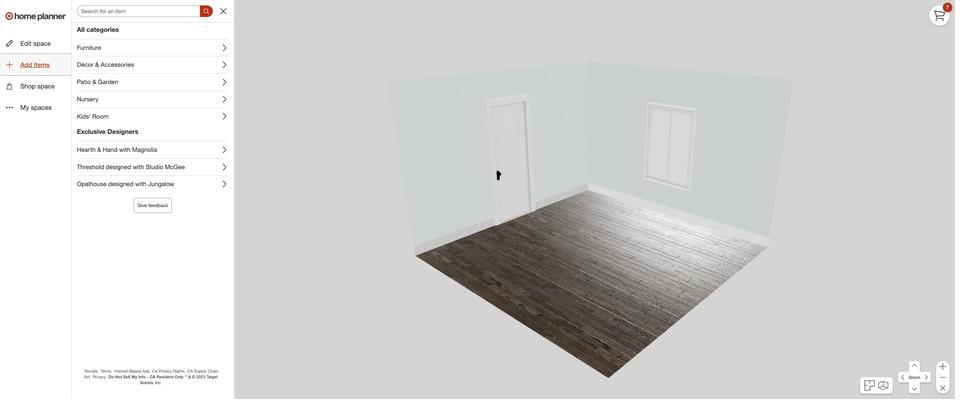 Task type: vqa. For each thing, say whether or not it's contained in the screenshot.
THE STUDIO
yes



Task type: describe. For each thing, give the bounding box(es) containing it.
edit space
[[20, 39, 51, 47]]

0 horizontal spatial privacy
[[93, 374, 106, 379]]

™
[[185, 374, 187, 379]]

all categories
[[77, 25, 119, 33]]

target brands, inc.
[[140, 374, 218, 385]]

jungalow
[[148, 180, 174, 188]]

give feedback button
[[134, 198, 172, 213]]

based
[[130, 368, 141, 373]]

privacy link
[[93, 374, 106, 379]]

brands,
[[140, 380, 154, 385]]

accessories
[[101, 61, 134, 68]]

space for shop space
[[37, 82, 55, 90]]

7
[[947, 4, 950, 11]]

give
[[138, 202, 147, 208]]

categories
[[86, 25, 119, 33]]

do
[[109, 374, 114, 379]]

act
[[84, 374, 90, 379]]

give feedback
[[138, 202, 168, 208]]

do not sell my info - ca resident only link
[[109, 374, 184, 379]]

magnolia
[[132, 146, 157, 153]]

not
[[115, 374, 122, 379]]

designed for opalhouse
[[108, 180, 134, 188]]

recalls link
[[85, 368, 98, 373]]

hand
[[103, 146, 118, 153]]

space for edit space
[[33, 39, 51, 47]]

décor & accessories
[[77, 61, 134, 68]]

opalhouse
[[77, 180, 107, 188]]

interest-
[[114, 368, 130, 373]]

hearth & hand with magnolia button
[[72, 141, 234, 158]]

with for studio
[[133, 163, 144, 170]]

spaces
[[31, 104, 52, 111]]

my inside button
[[20, 104, 29, 111]]

furniture
[[77, 44, 101, 51]]

opalhouse designed with jungalow button
[[72, 176, 234, 193]]

interest-based ads link
[[114, 368, 150, 373]]

add
[[20, 61, 32, 69]]

threshold designed with studio mcgee
[[77, 163, 185, 170]]

garden
[[98, 78, 118, 85]]

kids' room
[[77, 112, 109, 120]]

only
[[175, 374, 184, 379]]

1 horizontal spatial my
[[132, 374, 137, 379]]

-
[[147, 374, 149, 379]]

target
[[207, 374, 218, 379]]

kids' room button
[[72, 108, 234, 125]]

décor
[[77, 61, 93, 68]]

ca supply chain act link
[[84, 368, 218, 379]]

pan camera left 30° image
[[899, 372, 910, 383]]

threshold designed with studio mcgee button
[[72, 159, 234, 175]]

ca supply chain act
[[84, 368, 218, 379]]

©
[[192, 374, 195, 379]]

chain
[[208, 368, 218, 373]]

privacy do not sell my info - ca resident only ™ & © 2023
[[93, 374, 206, 379]]

studio
[[146, 163, 163, 170]]

exclusive designers
[[77, 128, 138, 135]]

tilt camera down 30° image
[[910, 383, 921, 393]]



Task type: locate. For each thing, give the bounding box(es) containing it.
shop
[[20, 82, 36, 90]]

0 horizontal spatial my
[[20, 104, 29, 111]]

edit
[[20, 39, 32, 47]]

with inside threshold designed with studio mcgee button
[[133, 163, 144, 170]]

add items
[[20, 61, 50, 69]]

& inside button
[[95, 61, 99, 68]]

&
[[95, 61, 99, 68], [93, 78, 96, 85], [97, 146, 101, 153], [188, 374, 191, 379]]

space inside button
[[37, 82, 55, 90]]

sell
[[123, 374, 130, 379]]

with inside the "opalhouse designed with jungalow" button
[[135, 180, 147, 188]]

my left spaces
[[20, 104, 29, 111]]

& for décor
[[95, 61, 99, 68]]

front view button icon image
[[879, 381, 889, 390]]

0 vertical spatial my
[[20, 104, 29, 111]]

with down threshold designed with studio mcgee
[[135, 180, 147, 188]]

all
[[77, 25, 85, 33]]

my
[[20, 104, 29, 111], [132, 374, 137, 379]]

designed down hearth & hand with magnolia
[[106, 163, 131, 170]]

décor & accessories button
[[72, 56, 234, 73]]

patio & garden
[[77, 78, 118, 85]]

with for jungalow
[[135, 180, 147, 188]]

terms
[[101, 368, 112, 373]]

supply
[[194, 368, 207, 373]]

space right edit
[[33, 39, 51, 47]]

1 vertical spatial my
[[132, 374, 137, 379]]

with right hand
[[119, 146, 131, 153]]

1 horizontal spatial privacy
[[159, 368, 172, 373]]

with
[[119, 146, 131, 153], [133, 163, 144, 170], [135, 180, 147, 188]]

top view button icon image
[[865, 380, 876, 391]]

info
[[138, 374, 146, 379]]

1 vertical spatial with
[[133, 163, 144, 170]]

with inside hearth & hand with magnolia button
[[119, 146, 131, 153]]

2023
[[196, 374, 206, 379]]

1 vertical spatial privacy
[[93, 374, 106, 379]]

mcgee
[[165, 163, 185, 170]]

home planner landing page image
[[5, 5, 66, 27]]

2 vertical spatial with
[[135, 180, 147, 188]]

& for patio
[[93, 78, 96, 85]]

pan camera right 30° image
[[920, 372, 931, 383]]

space right 'shop'
[[37, 82, 55, 90]]

designed inside button
[[106, 163, 131, 170]]

ca up privacy do not sell my info - ca resident only ™ & © 2023
[[152, 368, 158, 373]]

add items button
[[0, 55, 71, 75]]

& right décor
[[95, 61, 99, 68]]

opalhouse designed with jungalow
[[77, 180, 174, 188]]

shop space button
[[0, 76, 71, 96]]

& right ™
[[188, 374, 191, 379]]

my spaces
[[20, 104, 52, 111]]

my spaces button
[[0, 97, 71, 118]]

threshold
[[77, 163, 104, 170]]

room
[[92, 112, 109, 120]]

nursery button
[[72, 91, 234, 108]]

ads
[[142, 368, 150, 373]]

designed
[[106, 163, 131, 170], [108, 180, 134, 188]]

ca
[[152, 368, 158, 373], [187, 368, 193, 373], [150, 374, 156, 379]]

designers
[[107, 128, 138, 135]]

& for hearth
[[97, 146, 101, 153]]

feedback
[[148, 202, 168, 208]]

& right patio
[[93, 78, 96, 85]]

exclusive
[[77, 128, 106, 135]]

ca up ©
[[187, 368, 193, 373]]

nursery
[[77, 95, 98, 103]]

items
[[34, 61, 50, 69]]

privacy up resident
[[159, 368, 172, 373]]

furniture button
[[72, 39, 234, 56]]

1 vertical spatial space
[[37, 82, 55, 90]]

0 vertical spatial designed
[[106, 163, 131, 170]]

hearth
[[77, 146, 96, 153]]

resident
[[157, 374, 174, 379]]

recalls terms interest-based ads ca privacy rights
[[85, 368, 185, 373]]

with left studio
[[133, 163, 144, 170]]

privacy down terms link
[[93, 374, 106, 379]]

0 vertical spatial space
[[33, 39, 51, 47]]

0 vertical spatial privacy
[[159, 368, 172, 373]]

my down recalls terms interest-based ads ca privacy rights
[[132, 374, 137, 379]]

Search for an item search field
[[77, 5, 213, 17]]

rights
[[173, 368, 185, 373]]

space
[[33, 39, 51, 47], [37, 82, 55, 90]]

patio
[[77, 78, 91, 85]]

ca privacy rights link
[[152, 368, 185, 373]]

edit space button
[[0, 33, 71, 53]]

space
[[909, 375, 921, 380]]

tilt camera up 30° image
[[910, 361, 921, 372]]

& left hand
[[97, 146, 101, 153]]

ca right -
[[150, 374, 156, 379]]

patio & garden button
[[72, 74, 234, 90]]

designed inside button
[[108, 180, 134, 188]]

7 button
[[930, 3, 953, 26]]

0 vertical spatial with
[[119, 146, 131, 153]]

space inside button
[[33, 39, 51, 47]]

designed for threshold
[[106, 163, 131, 170]]

hearth & hand with magnolia
[[77, 146, 157, 153]]

ca inside ca supply chain act
[[187, 368, 193, 373]]

designed down threshold designed with studio mcgee
[[108, 180, 134, 188]]

inc.
[[155, 380, 162, 385]]

terms link
[[101, 368, 112, 373]]

shop space
[[20, 82, 55, 90]]

1 vertical spatial designed
[[108, 180, 134, 188]]

kids'
[[77, 112, 91, 120]]

recalls
[[85, 368, 98, 373]]

privacy
[[159, 368, 172, 373], [93, 374, 106, 379]]



